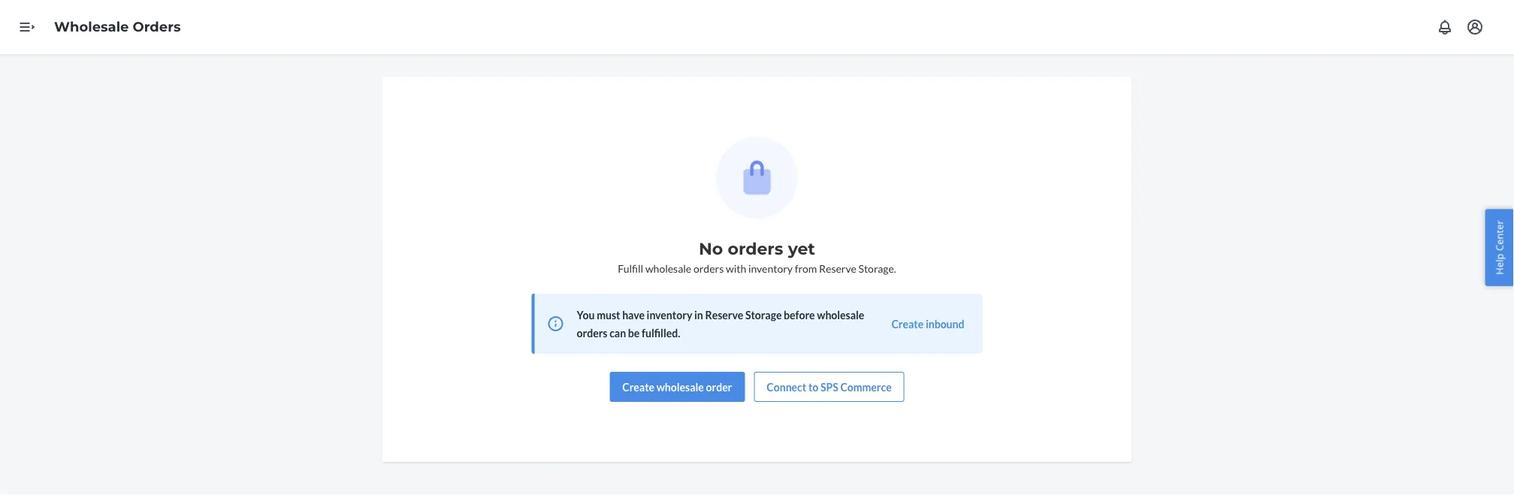 Task type: describe. For each thing, give the bounding box(es) containing it.
from
[[795, 262, 817, 275]]

help center button
[[1485, 209, 1514, 286]]

before
[[784, 309, 815, 321]]

to
[[809, 381, 819, 393]]

order
[[706, 381, 732, 393]]

create wholesale order
[[623, 381, 732, 393]]

create for create wholesale order
[[623, 381, 655, 393]]

commerce
[[841, 381, 892, 393]]

help
[[1493, 254, 1507, 275]]

no orders yet fulfill wholesale orders with inventory from reserve storage.
[[618, 239, 897, 275]]

connect to sps commerce
[[767, 381, 892, 393]]

storage
[[746, 309, 782, 321]]

with
[[726, 262, 747, 275]]

center
[[1493, 220, 1507, 251]]

empty list image
[[716, 137, 798, 219]]

wholesale orders link
[[54, 19, 181, 35]]

orders inside the you must have inventory in reserve storage before wholesale orders can be fulfilled.
[[577, 327, 608, 339]]

can
[[610, 327, 626, 339]]

inventory inside the you must have inventory in reserve storage before wholesale orders can be fulfilled.
[[647, 309, 692, 321]]

inventory inside no orders yet fulfill wholesale orders with inventory from reserve storage.
[[749, 262, 793, 275]]

open account menu image
[[1466, 18, 1484, 36]]

storage.
[[859, 262, 897, 275]]

create wholesale order button
[[610, 372, 745, 402]]



Task type: locate. For each thing, give the bounding box(es) containing it.
wholesale orders
[[54, 19, 181, 35]]

open navigation image
[[18, 18, 36, 36]]

in
[[695, 309, 703, 321]]

1 vertical spatial orders
[[694, 262, 724, 275]]

reserve inside the you must have inventory in reserve storage before wholesale orders can be fulfilled.
[[705, 309, 743, 321]]

wholesale inside button
[[657, 381, 704, 393]]

inventory right with
[[749, 262, 793, 275]]

0 horizontal spatial orders
[[577, 327, 608, 339]]

orders
[[728, 239, 783, 259], [694, 262, 724, 275], [577, 327, 608, 339]]

1 vertical spatial inventory
[[647, 309, 692, 321]]

reserve right in
[[705, 309, 743, 321]]

reserve right the from
[[819, 262, 857, 275]]

fulfilled.
[[642, 327, 680, 339]]

inventory up fulfilled.
[[647, 309, 692, 321]]

0 vertical spatial wholesale
[[646, 262, 692, 275]]

1 horizontal spatial orders
[[694, 262, 724, 275]]

0 horizontal spatial inventory
[[647, 309, 692, 321]]

0 horizontal spatial create
[[623, 381, 655, 393]]

2 vertical spatial wholesale
[[657, 381, 704, 393]]

wholesale left order
[[657, 381, 704, 393]]

1 vertical spatial reserve
[[705, 309, 743, 321]]

wholesale right fulfill
[[646, 262, 692, 275]]

create for create inbound
[[892, 318, 924, 330]]

0 vertical spatial reserve
[[819, 262, 857, 275]]

inventory
[[749, 262, 793, 275], [647, 309, 692, 321]]

1 horizontal spatial inventory
[[749, 262, 793, 275]]

0 horizontal spatial reserve
[[705, 309, 743, 321]]

connect
[[767, 381, 807, 393]]

0 vertical spatial create
[[892, 318, 924, 330]]

create inside button
[[892, 318, 924, 330]]

open notifications image
[[1436, 18, 1454, 36]]

create
[[892, 318, 924, 330], [623, 381, 655, 393]]

must
[[597, 309, 620, 321]]

1 horizontal spatial create
[[892, 318, 924, 330]]

sps
[[821, 381, 839, 393]]

connect to sps commerce button
[[754, 372, 905, 402]]

2 vertical spatial orders
[[577, 327, 608, 339]]

you must have inventory in reserve storage before wholesale orders can be fulfilled.
[[577, 309, 865, 339]]

have
[[622, 309, 645, 321]]

yet
[[788, 239, 815, 259]]

help center
[[1493, 220, 1507, 275]]

create wholesale order link
[[610, 372, 745, 402]]

orders down the "no"
[[694, 262, 724, 275]]

wholesale
[[646, 262, 692, 275], [817, 309, 865, 321], [657, 381, 704, 393]]

create down be
[[623, 381, 655, 393]]

wholesale right before
[[817, 309, 865, 321]]

create inbound
[[892, 318, 965, 330]]

orders
[[133, 19, 181, 35]]

reserve inside no orders yet fulfill wholesale orders with inventory from reserve storage.
[[819, 262, 857, 275]]

1 vertical spatial create
[[623, 381, 655, 393]]

create left inbound
[[892, 318, 924, 330]]

1 vertical spatial wholesale
[[817, 309, 865, 321]]

reserve
[[819, 262, 857, 275], [705, 309, 743, 321]]

orders down the you
[[577, 327, 608, 339]]

create inbound button
[[892, 316, 965, 331]]

orders up with
[[728, 239, 783, 259]]

wholesale inside the you must have inventory in reserve storage before wholesale orders can be fulfilled.
[[817, 309, 865, 321]]

1 horizontal spatial reserve
[[819, 262, 857, 275]]

wholesale inside no orders yet fulfill wholesale orders with inventory from reserve storage.
[[646, 262, 692, 275]]

wholesale
[[54, 19, 129, 35]]

create inside button
[[623, 381, 655, 393]]

fulfill
[[618, 262, 644, 275]]

no
[[699, 239, 723, 259]]

0 vertical spatial inventory
[[749, 262, 793, 275]]

be
[[628, 327, 640, 339]]

you
[[577, 309, 595, 321]]

connect to sps commerce link
[[754, 372, 905, 402]]

inbound
[[926, 318, 965, 330]]

2 horizontal spatial orders
[[728, 239, 783, 259]]

0 vertical spatial orders
[[728, 239, 783, 259]]



Task type: vqa. For each thing, say whether or not it's contained in the screenshot.
You must have inventory in Reserve Storage before wholesale orders can be fulfilled.
yes



